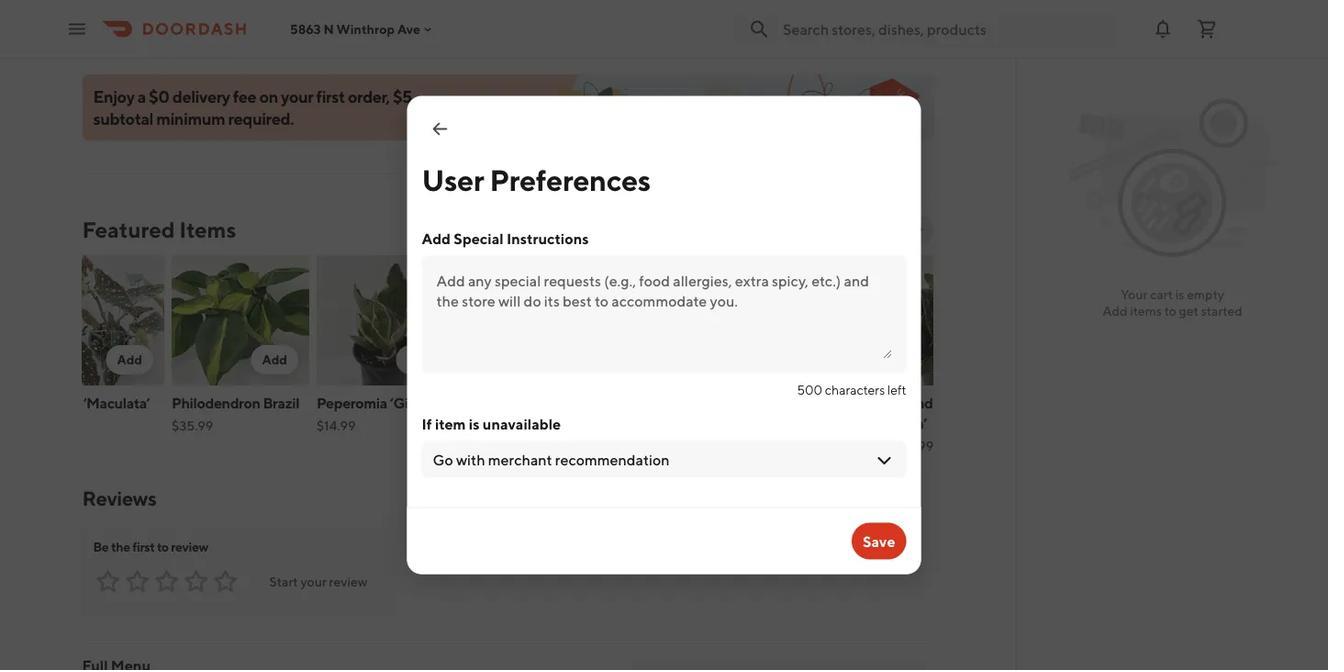 Task type: describe. For each thing, give the bounding box(es) containing it.
55 min
[[874, 16, 908, 28]]

is for unavailable
[[469, 415, 480, 432]]

0 vertical spatial review
[[171, 539, 208, 554]]

save
[[863, 532, 895, 550]]

save button
[[852, 523, 906, 559]]

add button for begonia 'maculata'
[[106, 345, 154, 375]]

500
[[797, 382, 823, 397]]

winthrop
[[337, 21, 395, 36]]

a
[[137, 86, 146, 106]]

delivery for delivery time
[[291, 17, 337, 32]]

pothos 'pearls and jade' $14.99
[[752, 394, 871, 453]]

n
[[324, 21, 334, 36]]

$35.99
[[172, 418, 214, 433]]

featured items
[[82, 216, 236, 242]]

ann'
[[897, 414, 928, 432]]

featured
[[82, 216, 175, 242]]

special
[[454, 229, 504, 247]]

5863
[[290, 21, 321, 36]]

open menu image
[[66, 18, 88, 40]]

next button of carousel image
[[912, 222, 927, 237]]

$14.99 inside pothos 'pearls and jade' $14.99
[[752, 438, 791, 453]]

delivery fee
[[137, 17, 205, 33]]

be
[[93, 539, 109, 554]]

minimum
[[156, 108, 225, 128]]

'ginny'
[[390, 394, 436, 412]]

cart
[[1150, 287, 1173, 302]]

min for 60 min
[[801, 16, 819, 28]]

jade'
[[752, 414, 787, 432]]

first inside enjoy a $0 delivery fee on your first order, $5 subtotal minimum required.
[[316, 86, 345, 106]]

'pearls
[[801, 394, 844, 412]]

be the first to review
[[93, 539, 208, 554]]

order,
[[348, 86, 390, 106]]

pothos 'pearls and jade' image
[[752, 255, 890, 386]]

empty
[[1187, 287, 1224, 302]]

55 min radio
[[837, 0, 934, 33]]

add special instructions
[[422, 229, 589, 247]]

enjoy
[[93, 86, 135, 106]]

philodendron
[[172, 394, 261, 412]]

time
[[340, 17, 366, 32]]

to inside your cart is empty add items to get started
[[1165, 303, 1177, 319]]

begonia
[[27, 394, 81, 412]]

60
[[784, 16, 798, 28]]

delivery time
[[291, 17, 366, 32]]

item
[[435, 415, 466, 432]]

on
[[259, 86, 278, 106]]

add for philodendron brazil
[[262, 352, 288, 367]]

peperomia 'ginny' $14.99
[[317, 394, 436, 433]]

back image
[[429, 118, 451, 140]]

'silvery
[[973, 394, 1020, 412]]

is for empty
[[1176, 287, 1185, 302]]

add inside user preferences dialog
[[422, 229, 451, 247]]

$31.99 button
[[604, 252, 749, 466]]

your
[[1121, 287, 1148, 302]]

instructions
[[507, 229, 589, 247]]

left
[[887, 382, 906, 397]]

start
[[269, 574, 298, 589]]

featured items heading
[[82, 215, 236, 244]]

delivery for delivery fee
[[137, 17, 183, 33]]

preferences
[[490, 163, 651, 197]]

$31.99
[[607, 438, 646, 453]]



Task type: vqa. For each thing, say whether or not it's contained in the screenshot.
1st / from the right
no



Task type: locate. For each thing, give the bounding box(es) containing it.
get
[[1179, 303, 1199, 319]]

first
[[316, 86, 345, 106], [132, 539, 155, 554]]

$14.99 inside peperomia 'ginny' $14.99
[[317, 418, 356, 433]]

0 horizontal spatial to
[[157, 539, 169, 554]]

1 vertical spatial fee
[[233, 86, 256, 106]]

your right start
[[301, 574, 327, 589]]

started
[[1201, 303, 1243, 319]]

min right 60
[[801, 16, 819, 28]]

begonia 'maculata'
[[27, 394, 150, 412]]

peperomia
[[317, 394, 388, 412]]

scindapsus 'silvery ann' $17.99
[[897, 394, 1020, 453]]

1 horizontal spatial min
[[890, 16, 908, 28]]

min inside radio
[[890, 16, 908, 28]]

unavailable
[[483, 415, 561, 432]]

your right on
[[281, 86, 313, 106]]

$53.99
[[462, 418, 504, 433]]

0 horizontal spatial add button
[[106, 345, 154, 375]]

1 vertical spatial is
[[469, 415, 480, 432]]

to
[[1165, 303, 1177, 319], [157, 539, 169, 554]]

add up 'maculata'
[[117, 352, 143, 367]]

0 horizontal spatial $14.99
[[317, 418, 356, 433]]

to left get
[[1165, 303, 1177, 319]]

your cart is empty add items to get started
[[1103, 287, 1243, 319]]

add for peperomia 'ginny'
[[407, 352, 433, 367]]

begonia 'maculata' image
[[27, 255, 165, 386]]

add button up the brazil
[[251, 345, 299, 375]]

$17.99
[[897, 438, 934, 453]]

add up 'ginny'
[[407, 352, 433, 367]]

1 min from the left
[[801, 16, 819, 28]]

$14.99 down jade'
[[752, 438, 791, 453]]

0 items, open order cart image
[[1196, 18, 1218, 40]]

brazil
[[263, 394, 300, 412]]

the
[[111, 539, 130, 554]]

delivery left time in the left top of the page
[[291, 17, 337, 32]]

ave
[[397, 21, 421, 36]]

user preferences
[[422, 163, 651, 197]]

1 horizontal spatial first
[[316, 86, 345, 106]]

1 vertical spatial $14.99
[[752, 438, 791, 453]]

to right the
[[157, 539, 169, 554]]

first right the
[[132, 539, 155, 554]]

add
[[422, 229, 451, 247], [1103, 303, 1128, 319], [117, 352, 143, 367], [262, 352, 288, 367], [407, 352, 433, 367]]

and
[[846, 394, 871, 412]]

is right cart
[[1176, 287, 1185, 302]]

1 horizontal spatial fee
[[233, 86, 256, 106]]

add button
[[106, 345, 154, 375], [251, 345, 299, 375], [396, 345, 444, 375]]

fee
[[186, 17, 205, 33], [233, 86, 256, 106]]

characters
[[825, 382, 885, 397]]

your
[[281, 86, 313, 106], [301, 574, 327, 589]]

add button for philodendron brazil
[[251, 345, 299, 375]]

delivery up $0
[[137, 17, 183, 33]]

0 horizontal spatial fee
[[186, 17, 205, 33]]

notification bell image
[[1152, 18, 1174, 40]]

0 vertical spatial to
[[1165, 303, 1177, 319]]

3 add button from the left
[[396, 345, 444, 375]]

1 add button from the left
[[106, 345, 154, 375]]

1 vertical spatial to
[[157, 539, 169, 554]]

is inside your cart is empty add items to get started
[[1176, 287, 1185, 302]]

add button up 'maculata'
[[106, 345, 154, 375]]

0 vertical spatial your
[[281, 86, 313, 106]]

$14.99
[[317, 418, 356, 433], [752, 438, 791, 453]]

0 horizontal spatial first
[[132, 539, 155, 554]]

add left the special
[[422, 229, 451, 247]]

enjoy a $0 delivery fee on your first order, $5 subtotal minimum required.
[[93, 86, 412, 128]]

reviews link
[[82, 487, 156, 510]]

0 vertical spatial $14.99
[[317, 418, 356, 433]]

0 horizontal spatial is
[[469, 415, 480, 432]]

5863 n winthrop ave button
[[290, 21, 435, 36]]

if item is unavailable
[[422, 415, 561, 432]]

zz 'raven' image
[[462, 255, 600, 386]]

60 min radio
[[755, 0, 848, 33]]

Add Special Instructions text field
[[436, 270, 892, 358]]

required.
[[228, 108, 294, 128]]

your inside enjoy a $0 delivery fee on your first order, $5 subtotal minimum required.
[[281, 86, 313, 106]]

delivery inside enjoy a $0 delivery fee on your first order, $5 subtotal minimum required.
[[172, 86, 230, 106]]

1 vertical spatial first
[[132, 539, 155, 554]]

philodendron brazil image
[[172, 255, 310, 386]]

add down your
[[1103, 303, 1128, 319]]

2 add button from the left
[[251, 345, 299, 375]]

fee inside enjoy a $0 delivery fee on your first order, $5 subtotal minimum required.
[[233, 86, 256, 106]]

60 min
[[784, 16, 819, 28]]

min for 55 min
[[890, 16, 908, 28]]

reviews
[[82, 487, 156, 510]]

min
[[801, 16, 819, 28], [890, 16, 908, 28]]

1 horizontal spatial is
[[1176, 287, 1185, 302]]

subtotal
[[93, 108, 153, 128]]

5863 n winthrop ave
[[290, 21, 421, 36]]

'maculata'
[[83, 394, 150, 412]]

review right start
[[329, 574, 368, 589]]

1 vertical spatial review
[[329, 574, 368, 589]]

first left order,
[[316, 86, 345, 106]]

500 characters left
[[797, 382, 906, 397]]

$5
[[393, 86, 412, 106]]

if
[[422, 415, 432, 432]]

55
[[874, 16, 888, 28]]

review right the
[[171, 539, 208, 554]]

items
[[179, 216, 236, 242]]

2 min from the left
[[890, 16, 908, 28]]

min inside option
[[801, 16, 819, 28]]

user preferences dialog
[[407, 96, 921, 574]]

add inside your cart is empty add items to get started
[[1103, 303, 1128, 319]]

add button up 'ginny'
[[396, 345, 444, 375]]

user
[[422, 163, 484, 197]]

is
[[1176, 287, 1185, 302], [469, 415, 480, 432]]

dracaena marginata 'kiwi' image
[[607, 255, 745, 386]]

order methods option group
[[755, 0, 934, 33]]

0 vertical spatial fee
[[186, 17, 205, 33]]

philodendron brazil $35.99
[[172, 394, 300, 433]]

0 horizontal spatial min
[[801, 16, 819, 28]]

1 horizontal spatial review
[[329, 574, 368, 589]]

peperomia 'ginny' image
[[317, 255, 455, 386]]

min right 55
[[890, 16, 908, 28]]

start your review
[[269, 574, 368, 589]]

1 horizontal spatial add button
[[251, 345, 299, 375]]

2 horizontal spatial add button
[[396, 345, 444, 375]]

$0
[[149, 86, 169, 106]]

$14.99 down peperomia
[[317, 418, 356, 433]]

items
[[1130, 303, 1162, 319]]

pothos
[[752, 394, 798, 412]]

1 horizontal spatial $14.99
[[752, 438, 791, 453]]

add up the brazil
[[262, 352, 288, 367]]

add button for peperomia 'ginny'
[[396, 345, 444, 375]]

$53.99 button
[[459, 252, 604, 446]]

1 horizontal spatial to
[[1165, 303, 1177, 319]]

scindapsus
[[897, 394, 971, 412]]

is inside user preferences dialog
[[469, 415, 480, 432]]

0 horizontal spatial review
[[171, 539, 208, 554]]

delivery up minimum
[[172, 86, 230, 106]]

delivery
[[291, 17, 337, 32], [137, 17, 183, 33], [172, 86, 230, 106]]

is right item
[[469, 415, 480, 432]]

0 vertical spatial first
[[316, 86, 345, 106]]

1 vertical spatial your
[[301, 574, 327, 589]]

add for begonia 'maculata'
[[117, 352, 143, 367]]

review
[[171, 539, 208, 554], [329, 574, 368, 589]]

0 vertical spatial is
[[1176, 287, 1185, 302]]



